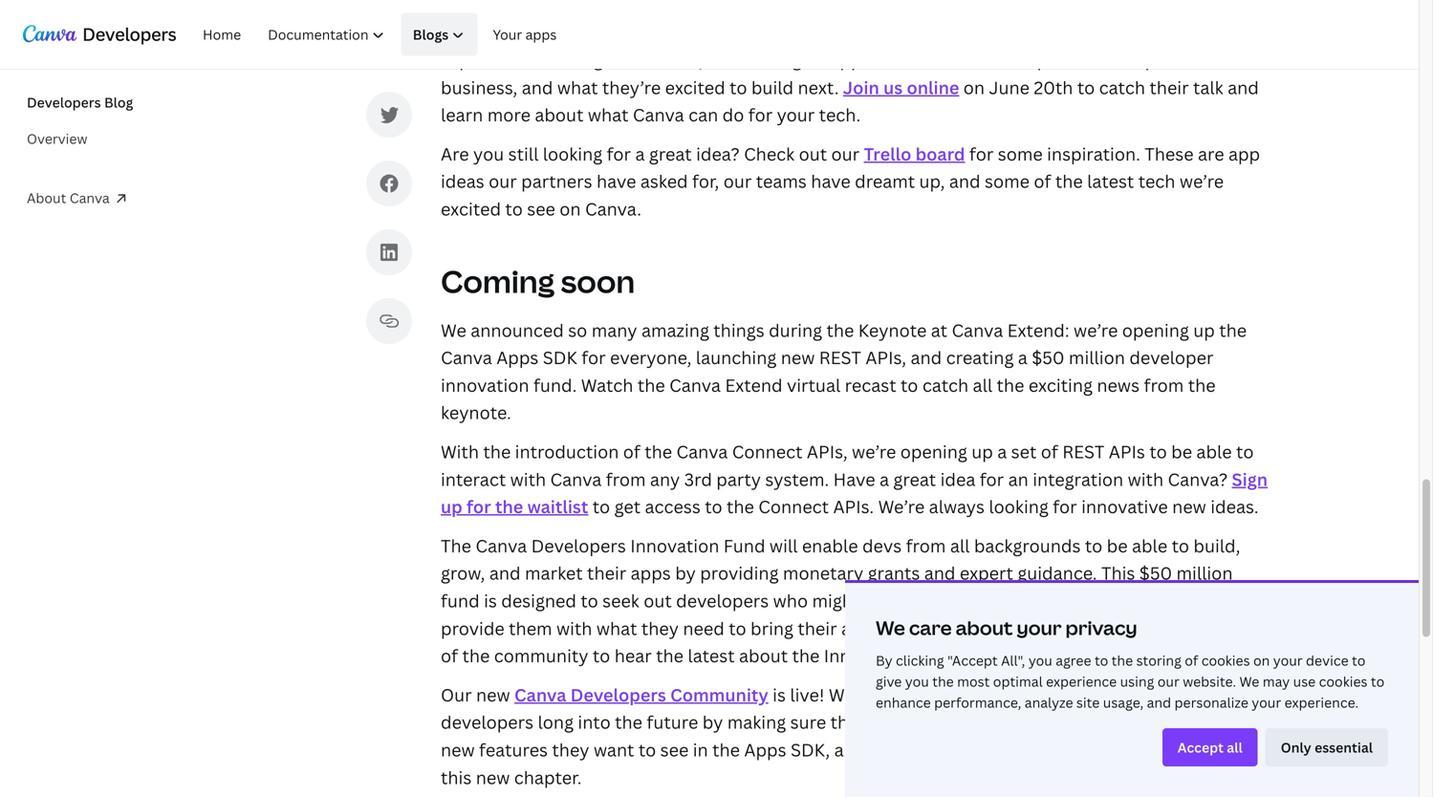 Task type: vqa. For each thing, say whether or not it's contained in the screenshot.
first "August" from the bottom of the page
no



Task type: locate. For each thing, give the bounding box(es) containing it.
2 vertical spatial what
[[597, 617, 637, 641]]

0 horizontal spatial they
[[552, 739, 590, 762]]

idea
[[941, 468, 976, 491], [914, 617, 949, 641]]

1 vertical spatial million
[[1177, 562, 1233, 586]]

2 horizontal spatial in
[[1253, 739, 1269, 762]]

essential
[[1315, 739, 1373, 757]]

on inside for some inspiration. these are app ideas our partners have asked for, our teams have dreamt up, and some of the latest tech we're excited to see on canva.
[[560, 198, 581, 221]]

we're right extend:
[[1074, 319, 1118, 342]]

do
[[723, 103, 744, 127]]

developer inside some of our beta developers will share their story at canva extend, our developer event, about their experience building with canva, how having an app on the canva marketplace has helped their business, and what they're excited to build next.
[[1036, 21, 1121, 44]]

be down grants
[[864, 590, 885, 613]]

able up "canva?"
[[1197, 440, 1233, 464]]

great inside the "with the introduction of the canva connect apis, we're opening up a set of rest apis to be able to interact with canva from any 3rd party system. have a great idea for an integration with canva?"
[[894, 468, 937, 491]]

recast
[[845, 374, 897, 397]]

up inside sign up for the waitlist
[[441, 496, 463, 519]]

all down creating
[[973, 374, 993, 397]]

business,
[[441, 76, 518, 99]]

0 vertical spatial market
[[525, 562, 583, 586]]

1 vertical spatial $50
[[1140, 562, 1173, 586]]

latest down need
[[688, 645, 735, 668]]

accept all button
[[1163, 729, 1258, 767]]

0 horizontal spatial with
[[441, 440, 479, 464]]

your apps
[[493, 25, 557, 44]]

out
[[799, 142, 827, 166], [644, 590, 672, 613]]

share
[[720, 21, 766, 44]]

long
[[538, 711, 574, 735]]

website.
[[1183, 673, 1237, 691]]

canva developers logo image
[[23, 24, 176, 44]]

apis, up "have"
[[807, 440, 848, 464]]

excited inside for some inspiration. these are app ideas our partners have asked for, our teams have dreamt up, and some of the latest tech we're excited to see on canva.
[[441, 198, 501, 221]]

and right the up,
[[950, 170, 981, 193]]

this
[[441, 766, 472, 790]]

app inside for some inspiration. these are app ideas our partners have asked for, our teams have dreamt up, and some of the latest tech we're excited to see on canva.
[[1229, 142, 1261, 166]]

million inside the canva developers innovation fund will enable devs from all backgrounds to be able to build, grow, and market their apps by providing monetary grants and expert guidance. this $50 million fund is designed to seek out developers who might be underrepresented in the global market and provide them with what they need to bring their amazing idea to life. make sure to
[[1177, 562, 1233, 586]]

1 vertical spatial latest
[[688, 645, 735, 668]]

the inside the canva developers innovation fund will enable devs from all backgrounds to be able to build, grow, and market their apps by providing monetary grants and expert guidance. this $50 million fund is designed to seek out developers who might be underrepresented in the global market and provide them with what they need to bring their amazing idea to life. make sure to
[[1064, 590, 1092, 613]]

fund.
[[918, 645, 964, 668]]

1 horizontal spatial latest
[[1088, 170, 1135, 193]]

rest inside we announced so many amazing things during the keynote at canva extend: we're opening up the canva apps sdk for everyone, launching new rest apis, and creating a $50 million developer innovation fund. watch the canva extend virtual recast to catch all the exciting news from the keynote.
[[819, 346, 862, 370]]

backgrounds
[[974, 535, 1081, 558]]

from up get
[[606, 468, 646, 491]]

they down the long
[[552, 739, 590, 762]]

million inside we announced so many amazing things during the keynote at canva extend: we're opening up the canva apps sdk for everyone, launching new rest apis, and creating a $50 million developer innovation fund. watch the canva extend virtual recast to catch all the exciting news from the keynote.
[[1069, 346, 1126, 370]]

1 horizontal spatial can
[[1047, 684, 1077, 707]]

app right are
[[1229, 142, 1261, 166]]

is down platform
[[974, 711, 987, 735]]

on up accept all
[[1217, 711, 1238, 735]]

sure up agree
[[1057, 617, 1093, 641]]

1 vertical spatial they
[[552, 739, 590, 762]]

0 horizontal spatial rest
[[819, 346, 862, 370]]

1 horizontal spatial rest
[[1063, 440, 1105, 464]]

about inside some of our beta developers will share their story at canva extend, our developer event, about their experience building with canva, how having an app on the canva marketplace has helped their business, and what they're excited to build next.
[[1181, 21, 1230, 44]]

have
[[597, 170, 636, 193], [811, 170, 851, 193]]

some down june
[[998, 142, 1043, 166]]

devs inside the canva developers innovation fund will enable devs from all backgrounds to be able to build, grow, and market their apps by providing monetary grants and expert guidance. this $50 million fund is designed to seek out developers who might be underrepresented in the global market and provide them with what they need to bring their amazing idea to life. make sure to
[[863, 535, 902, 558]]

1 vertical spatial amazing
[[842, 617, 910, 641]]

with
[[441, 440, 479, 464], [829, 684, 867, 707]]

2 vertical spatial all
[[1227, 739, 1243, 757]]

0 vertical spatial some
[[998, 142, 1043, 166]]

a inside we announced so many amazing things during the keynote at canva extend: we're opening up the canva apps sdk for everyone, launching new rest apis, and creating a $50 million developer innovation fund. watch the canva extend virtual recast to catch all the exciting news from the keynote.
[[1018, 346, 1028, 370]]

sure inside the canva developers innovation fund will enable devs from all backgrounds to be able to build, grow, and market their apps by providing monetary grants and expert guidance. this $50 million fund is designed to seek out developers who might be underrepresented in the global market and provide them with what they need to bring their amazing idea to life. make sure to
[[1057, 617, 1093, 641]]

great up asked in the left of the page
[[649, 142, 692, 166]]

0 vertical spatial app
[[831, 48, 862, 72]]

1 vertical spatial excited
[[441, 198, 501, 221]]

1 vertical spatial opening
[[901, 440, 968, 464]]

available,
[[991, 711, 1069, 735]]

your
[[493, 25, 522, 44]]

0 horizontal spatial able
[[1132, 535, 1168, 558]]

1 vertical spatial see
[[661, 739, 689, 762]]

your
[[777, 103, 815, 127], [1017, 615, 1062, 641], [1274, 652, 1303, 670], [1252, 694, 1282, 712]]

2 vertical spatial from
[[906, 535, 946, 558]]

0 vertical spatial see
[[527, 198, 556, 221]]

out up teams
[[799, 142, 827, 166]]

beta
[[546, 21, 584, 44]]

out inside the canva developers innovation fund will enable devs from all backgrounds to be able to build, grow, and market their apps by providing monetary grants and expert guidance. this $50 million fund is designed to seek out developers who might be underrepresented in the global market and provide them with what they need to bring their amazing idea to life. make sure to
[[644, 590, 672, 613]]

developers
[[589, 21, 683, 44], [27, 93, 101, 111], [531, 535, 626, 558], [571, 684, 667, 707]]

privacy
[[1066, 615, 1138, 641]]

new down "features"
[[476, 766, 510, 790]]

0 horizontal spatial at
[[861, 21, 877, 44]]

support
[[1081, 684, 1147, 707], [903, 711, 970, 735]]

access
[[645, 496, 701, 519]]

0 vertical spatial innovation
[[630, 535, 720, 558]]

1 horizontal spatial sure
[[1057, 617, 1093, 641]]

seek
[[603, 590, 640, 613]]

0 horizontal spatial have
[[597, 170, 636, 193]]

we're up "have"
[[852, 440, 897, 464]]

are
[[441, 142, 469, 166]]

rest up integration
[[1063, 440, 1105, 464]]

1 horizontal spatial innovation
[[824, 645, 913, 668]]

new down during
[[781, 346, 815, 370]]

set
[[1012, 440, 1037, 464]]

1 vertical spatial rest
[[1063, 440, 1105, 464]]

0 horizontal spatial sure
[[791, 711, 827, 735]]

0 horizontal spatial we
[[441, 319, 467, 342]]

in down the guidance.
[[1045, 590, 1060, 613]]

be inside to be part of the community to hear the latest about the innovation fund.
[[1205, 617, 1226, 641]]

they
[[642, 617, 679, 641], [552, 739, 590, 762]]

at inside some of our beta developers will share their story at canva extend, our developer event, about their experience building with canva, how having an app on the canva marketplace has helped their business, and what they're excited to build next.
[[861, 21, 877, 44]]

at inside we announced so many amazing things during the keynote at canva extend: we're opening up the canva apps sdk for everyone, launching new rest apis, and creating a $50 million developer innovation fund. watch the canva extend virtual recast to catch all the exciting news from the keynote.
[[931, 319, 948, 342]]

0 horizontal spatial excited
[[441, 198, 501, 221]]

canva right the
[[476, 535, 527, 558]]

1 horizontal spatial app
[[1229, 142, 1261, 166]]

1 horizontal spatial always
[[1038, 739, 1094, 762]]

new
[[781, 346, 815, 370], [1173, 496, 1207, 519], [476, 684, 510, 707], [904, 684, 938, 707], [441, 739, 475, 762], [476, 766, 510, 790]]

exciting
[[1029, 374, 1093, 397]]

2 vertical spatial you
[[906, 673, 930, 691]]

apps right the your
[[526, 25, 557, 44]]

apps inside the canva developers innovation fund will enable devs from all backgrounds to be able to build, grow, and market their apps by providing monetary grants and expert guidance. this $50 million fund is designed to seek out developers who might be underrepresented in the global market and provide them with what they need to bring their amazing idea to life. make sure to
[[631, 562, 671, 586]]

of inside for some inspiration. these are app ideas our partners have asked for, our teams have dreamt up, and some of the latest tech we're excited to see on canva.
[[1034, 170, 1052, 193]]

provide
[[441, 617, 505, 641]]

2 vertical spatial is
[[974, 711, 987, 735]]

0 horizontal spatial devs
[[863, 535, 902, 558]]

1 horizontal spatial they
[[642, 617, 679, 641]]

with right live! in the bottom right of the page
[[829, 684, 867, 707]]

0 vertical spatial experience
[[441, 48, 532, 72]]

0 vertical spatial developer
[[1036, 21, 1121, 44]]

1 horizontal spatial apps
[[631, 562, 671, 586]]

excited down canva,
[[665, 76, 726, 99]]

on left june
[[964, 76, 985, 99]]

1 vertical spatial apps
[[744, 739, 787, 762]]

apis,
[[866, 346, 907, 370], [807, 440, 848, 464]]

monetary
[[783, 562, 864, 586]]

1 horizontal spatial able
[[1197, 440, 1233, 464]]

1 vertical spatial app
[[1229, 142, 1261, 166]]

idea up 'to get access to the connect apis. we're always looking for innovative new ideas.'
[[941, 468, 976, 491]]

be
[[1172, 440, 1193, 464], [1107, 535, 1128, 558], [864, 590, 885, 613], [1205, 617, 1226, 641]]

we're inside for some inspiration. these are app ideas our partners have asked for, our teams have dreamt up, and some of the latest tech we're excited to see on canva.
[[1180, 170, 1224, 193]]

1 vertical spatial from
[[606, 468, 646, 491]]

$50
[[1032, 346, 1065, 370], [1140, 562, 1173, 586]]

catch inside we announced so many amazing things during the keynote at canva extend: we're opening up the canva apps sdk for everyone, launching new rest apis, and creating a $50 million developer innovation fund. watch the canva extend virtual recast to catch all the exciting news from the keynote.
[[923, 374, 969, 397]]

connect
[[732, 440, 803, 464], [759, 496, 829, 519]]

amazing up by
[[842, 617, 910, 641]]

at right keynote
[[931, 319, 948, 342]]

great up 'to get access to the connect apis. we're always looking for innovative new ideas.'
[[894, 468, 937, 491]]

developers
[[676, 590, 769, 613], [441, 711, 534, 735]]

the inside sign up for the waitlist
[[495, 496, 523, 519]]

will inside some of our beta developers will share their story at canva extend, our developer event, about their experience building with canva, how having an app on the canva marketplace has helped their business, and what they're excited to build next.
[[688, 21, 716, 44]]

will inside the canva developers innovation fund will enable devs from all backgrounds to be able to build, grow, and market their apps by providing monetary grants and expert guidance. this $50 million fund is designed to seek out developers who might be underrepresented in the global market and provide them with what they need to bring their amazing idea to life. make sure to
[[770, 535, 798, 558]]

0 horizontal spatial million
[[1069, 346, 1126, 370]]

board
[[916, 142, 966, 166]]

up,
[[920, 170, 945, 193]]

apis
[[1109, 440, 1146, 464]]

developers inside is live! with our new platform we can support our developers long into the future by making sure the best support is available, letting devs vote on the new features they want to see in the apps sdk, and more. join us; we're always open for feedback in this new chapter.
[[441, 711, 534, 735]]

0 vertical spatial apps
[[526, 25, 557, 44]]

1 vertical spatial cookies
[[1320, 673, 1368, 691]]

enhance
[[876, 694, 931, 712]]

apis, inside we announced so many amazing things during the keynote at canva extend: we're opening up the canva apps sdk for everyone, launching new rest apis, and creating a $50 million developer innovation fund. watch the canva extend virtual recast to catch all the exciting news from the keynote.
[[866, 346, 907, 370]]

latest inside to be part of the community to hear the latest about the innovation fund.
[[688, 645, 735, 668]]

best
[[863, 711, 899, 735]]

providing
[[700, 562, 779, 586]]

keynote.
[[441, 401, 511, 425]]

support up letting
[[1081, 684, 1147, 707]]

on up may
[[1254, 652, 1271, 670]]

1 horizontal spatial join
[[922, 739, 957, 762]]

0 horizontal spatial can
[[689, 103, 719, 127]]

we
[[1019, 684, 1043, 707]]

can left do
[[689, 103, 719, 127]]

is
[[484, 590, 497, 613], [773, 684, 786, 707], [974, 711, 987, 735]]

0 horizontal spatial you
[[474, 142, 504, 166]]

by inside the canva developers innovation fund will enable devs from all backgrounds to be able to build, grow, and market their apps by providing monetary grants and expert guidance. this $50 million fund is designed to seek out developers who might be underrepresented in the global market and provide them with what they need to bring their amazing idea to life. make sure to
[[675, 562, 696, 586]]

of inside some of our beta developers will share their story at canva extend, our developer event, about their experience building with canva, how having an app on the canva marketplace has helped their business, and what they're excited to build next.
[[492, 21, 509, 44]]

for up 'to get access to the connect apis. we're always looking for innovative new ideas.'
[[980, 468, 1004, 491]]

our inside by clicking "accept all", you agree to the storing of cookies on your device to give you the most optimal experience using our website. we may use cookies to enhance performance, analyze site usage, and personalize your experience.
[[1158, 673, 1180, 691]]

they're
[[602, 76, 661, 99]]

and inside by clicking "accept all", you agree to the storing of cookies on your device to give you the most optimal experience using our website. we may use cookies to enhance performance, analyze site usage, and personalize your experience.
[[1147, 694, 1172, 712]]

market up sign up link
[[1151, 590, 1209, 613]]

life.
[[975, 617, 1005, 641]]

a left set
[[998, 440, 1007, 464]]

able inside the "with the introduction of the canva connect apis, we're opening up a set of rest apis to be able to interact with canva from any 3rd party system. have a great idea for an integration with canva?"
[[1197, 440, 1233, 464]]

1 horizontal spatial out
[[799, 142, 827, 166]]

1 vertical spatial join
[[922, 739, 957, 762]]

to inside is live! with our new platform we can support our developers long into the future by making sure the best support is available, letting devs vote on the new features they want to see in the apps sdk, and more. join us; we're always open for feedback in this new chapter.
[[639, 739, 656, 762]]

only essential button
[[1266, 729, 1389, 767]]

1 vertical spatial at
[[931, 319, 948, 342]]

experience inside some of our beta developers will share their story at canva extend, our developer event, about their experience building with canva, how having an app on the canva marketplace has helped their business, and what they're excited to build next.
[[441, 48, 532, 72]]

underrepresented
[[889, 590, 1040, 613]]

with inside the "with the introduction of the canva connect apis, we're opening up a set of rest apis to be able to interact with canva from any 3rd party system. have a great idea for an integration with canva?"
[[441, 440, 479, 464]]

overview link
[[15, 121, 296, 157]]

and down keynote
[[911, 346, 942, 370]]

always down letting
[[1038, 739, 1094, 762]]

$50 down extend:
[[1032, 346, 1065, 370]]

our new canva developers community
[[441, 684, 769, 707]]

our
[[513, 21, 542, 44], [1004, 21, 1032, 44], [832, 142, 860, 166], [489, 170, 517, 193], [724, 170, 752, 193], [1158, 673, 1180, 691], [872, 684, 900, 707], [1151, 684, 1180, 707]]

app
[[831, 48, 862, 72], [1229, 142, 1261, 166]]

everyone,
[[610, 346, 692, 370]]

we're inside is live! with our new platform we can support our developers long into the future by making sure the best support is available, letting devs vote on the new features they want to see in the apps sdk, and more. join us; we're always open for feedback in this new chapter.
[[989, 739, 1034, 762]]

apis, inside the "with the introduction of the canva connect apis, we're opening up a set of rest apis to be able to interact with canva from any 3rd party system. have a great idea for an integration with canva?"
[[807, 440, 848, 464]]

0 horizontal spatial always
[[929, 496, 985, 519]]

what inside on june 20th to catch their talk and learn more about what canva can do for your tech.
[[588, 103, 629, 127]]

experience inside by clicking "accept all", you agree to the storing of cookies on your device to give you the most optimal experience using our website. we may use cookies to enhance performance, analyze site usage, and personalize your experience.
[[1046, 673, 1117, 691]]

1 horizontal spatial is
[[773, 684, 786, 707]]

live!
[[790, 684, 825, 707]]

1 vertical spatial developers
[[441, 711, 534, 735]]

0 horizontal spatial support
[[903, 711, 970, 735]]

canva inside on june 20th to catch their talk and learn more about what canva can do for your tech.
[[633, 103, 685, 127]]

2 horizontal spatial from
[[1144, 374, 1184, 397]]

on down partners
[[560, 198, 581, 221]]

0 vertical spatial latest
[[1088, 170, 1135, 193]]

2 have from the left
[[811, 170, 851, 193]]

developers inside the canva developers innovation fund will enable devs from all backgrounds to be able to build, grow, and market their apps by providing monetary grants and expert guidance. this $50 million fund is designed to seek out developers who might be underrepresented in the global market and provide them with what they need to bring their amazing idea to life. make sure to
[[676, 590, 769, 613]]

developer
[[1036, 21, 1121, 44], [1130, 346, 1214, 370]]

0 vertical spatial connect
[[732, 440, 803, 464]]

for inside for some inspiration. these are app ideas our partners have asked for, our teams have dreamt up, and some of the latest tech we're excited to see on canva.
[[970, 142, 994, 166]]

is inside the canva developers innovation fund will enable devs from all backgrounds to be able to build, grow, and market their apps by providing monetary grants and expert guidance. this $50 million fund is designed to seek out developers who might be underrepresented in the global market and provide them with what they need to bring their amazing idea to life. make sure to
[[484, 590, 497, 613]]

platform
[[942, 684, 1015, 707]]

0 vertical spatial can
[[689, 103, 719, 127]]

canva up the long
[[515, 684, 567, 707]]

on inside on june 20th to catch their talk and learn more about what canva can do for your tech.
[[964, 76, 985, 99]]

what down seek
[[597, 617, 637, 641]]

0 vertical spatial an
[[806, 48, 826, 72]]

and right talk
[[1228, 76, 1260, 99]]

1 vertical spatial can
[[1047, 684, 1077, 707]]

developers up into
[[571, 684, 667, 707]]

we inside we announced so many amazing things during the keynote at canva extend: we're opening up the canva apps sdk for everyone, launching new rest apis, and creating a $50 million developer innovation fund. watch the canva extend virtual recast to catch all the exciting news from the keynote.
[[441, 319, 467, 342]]

all inside accept all button
[[1227, 739, 1243, 757]]

on
[[867, 48, 888, 72], [964, 76, 985, 99], [560, 198, 581, 221], [1254, 652, 1271, 670], [1217, 711, 1238, 735]]

0 horizontal spatial $50
[[1032, 346, 1065, 370]]

cookies up website. on the bottom right of the page
[[1202, 652, 1251, 670]]

$50 inside the canva developers innovation fund will enable devs from all backgrounds to be able to build, grow, and market their apps by providing monetary grants and expert guidance. this $50 million fund is designed to seek out developers who might be underrepresented in the global market and provide them with what they need to bring their amazing idea to life. make sure to
[[1140, 562, 1173, 586]]

million down build,
[[1177, 562, 1233, 586]]

0 horizontal spatial developers
[[441, 711, 534, 735]]

waitlist
[[528, 496, 589, 519]]

for right "open"
[[1144, 739, 1169, 762]]

developers up overview
[[27, 93, 101, 111]]

support up us;
[[903, 711, 970, 735]]

we
[[441, 319, 467, 342], [876, 615, 906, 641], [1240, 673, 1260, 691]]

to right recast
[[901, 374, 919, 397]]

app down story
[[831, 48, 862, 72]]

excited down ideas
[[441, 198, 501, 221]]

catch down creating
[[923, 374, 969, 397]]

0 vertical spatial able
[[1197, 440, 1233, 464]]

to left get
[[593, 496, 610, 519]]

connect down system.
[[759, 496, 829, 519]]

1 horizontal spatial million
[[1177, 562, 1233, 586]]

innovation down access
[[630, 535, 720, 558]]

and down using
[[1147, 694, 1172, 712]]

developers inside some of our beta developers will share their story at canva extend, our developer event, about their experience building with canva, how having an app on the canva marketplace has helped their business, and what they're excited to build next.
[[589, 21, 683, 44]]

join
[[844, 76, 880, 99], [922, 739, 957, 762]]

and
[[522, 76, 553, 99], [1228, 76, 1260, 99], [950, 170, 981, 193], [911, 346, 942, 370], [490, 562, 521, 586], [925, 562, 956, 586], [1213, 590, 1245, 613], [1147, 694, 1172, 712], [835, 739, 866, 762]]

you right the all",
[[1029, 652, 1053, 670]]

what inside the canva developers innovation fund will enable devs from all backgrounds to be able to build, grow, and market their apps by providing monetary grants and expert guidance. this $50 million fund is designed to seek out developers who might be underrepresented in the global market and provide them with what they need to bring their amazing idea to life. make sure to
[[597, 617, 637, 641]]

0 vertical spatial opening
[[1123, 319, 1190, 342]]

always right the we're
[[929, 496, 985, 519]]

amazing up everyone,
[[642, 319, 710, 342]]

able inside the canva developers innovation fund will enable devs from all backgrounds to be able to build, grow, and market their apps by providing monetary grants and expert guidance. this $50 million fund is designed to seek out developers who might be underrepresented in the global market and provide them with what they need to bring their amazing idea to life. make sure to
[[1132, 535, 1168, 558]]

1 horizontal spatial catch
[[1100, 76, 1146, 99]]

to down has
[[1078, 76, 1095, 99]]

with inside is live! with our new platform we can support our developers long into the future by making sure the best support is available, letting devs vote on the new features they want to see in the apps sdk, and more. join us; we're always open for feedback in this new chapter.
[[829, 684, 867, 707]]

blogs
[[413, 25, 449, 44]]

for inside we announced so many amazing things during the keynote at canva extend: we're opening up the canva apps sdk for everyone, launching new rest apis, and creating a $50 million developer innovation fund. watch the canva extend virtual recast to catch all the exciting news from the keynote.
[[582, 346, 606, 370]]

fund
[[724, 535, 766, 558]]

canva down they're
[[633, 103, 685, 127]]

rest
[[819, 346, 862, 370], [1063, 440, 1105, 464]]

0 vertical spatial $50
[[1032, 346, 1065, 370]]

tech.
[[819, 103, 861, 127]]

we inside by clicking "accept all", you agree to the storing of cookies on your device to give you the most optimal experience using our website. we may use cookies to enhance performance, analyze site usage, and personalize your experience.
[[1240, 673, 1260, 691]]

0 horizontal spatial apis,
[[807, 440, 848, 464]]

join left us;
[[922, 739, 957, 762]]

see inside for some inspiration. these are app ideas our partners have asked for, our teams have dreamt up, and some of the latest tech we're excited to see on canva.
[[527, 198, 556, 221]]

0 horizontal spatial looking
[[543, 142, 603, 166]]

1 vertical spatial developer
[[1130, 346, 1214, 370]]

1 horizontal spatial great
[[894, 468, 937, 491]]

0 horizontal spatial is
[[484, 590, 497, 613]]

0 horizontal spatial innovation
[[630, 535, 720, 558]]

about
[[1181, 21, 1230, 44], [535, 103, 584, 127], [956, 615, 1013, 641], [739, 645, 788, 668]]

0 vertical spatial catch
[[1100, 76, 1146, 99]]

more
[[488, 103, 531, 127]]

to inside we announced so many amazing things during the keynote at canva extend: we're opening up the canva apps sdk for everyone, launching new rest apis, and creating a $50 million developer innovation fund. watch the canva extend virtual recast to catch all the exciting news from the keynote.
[[901, 374, 919, 397]]

1 horizontal spatial in
[[1045, 590, 1060, 613]]

with inside some of our beta developers will share their story at canva extend, our developer event, about their experience building with canva, how having an app on the canva marketplace has helped their business, and what they're excited to build next.
[[608, 48, 643, 72]]

what down building
[[558, 76, 598, 99]]

rest inside the "with the introduction of the canva connect apis, we're opening up a set of rest apis to be able to interact with canva from any 3rd party system. have a great idea for an integration with canva?"
[[1063, 440, 1105, 464]]

developers up "features"
[[441, 711, 534, 735]]

we care about your privacy
[[876, 615, 1138, 641]]

we left may
[[1240, 673, 1260, 691]]

in
[[1045, 590, 1060, 613], [693, 739, 708, 762], [1253, 739, 1269, 762]]

in down future
[[693, 739, 708, 762]]

latest down inspiration.
[[1088, 170, 1135, 193]]

about down bring
[[739, 645, 788, 668]]

of up website. on the bottom right of the page
[[1185, 652, 1199, 670]]

extend,
[[937, 21, 1000, 44]]

by
[[876, 652, 893, 670]]

20th
[[1034, 76, 1074, 99]]

opening inside the "with the introduction of the canva connect apis, we're opening up a set of rest apis to be able to interact with canva from any 3rd party system. have a great idea for an integration with canva?"
[[901, 440, 968, 464]]

we up by
[[876, 615, 906, 641]]

of down 'provide'
[[441, 645, 458, 668]]

developers down waitlist
[[531, 535, 626, 558]]

has
[[1087, 48, 1116, 72]]

is left live! in the bottom right of the page
[[773, 684, 786, 707]]

excited inside some of our beta developers will share their story at canva extend, our developer event, about their experience building with canva, how having an app on the canva marketplace has helped their business, and what they're excited to build next.
[[665, 76, 726, 99]]

be left part
[[1205, 617, 1226, 641]]

device
[[1307, 652, 1349, 670]]

to be part of the community to hear the latest about the innovation fund.
[[441, 617, 1265, 668]]

idea inside the "with the introduction of the canva connect apis, we're opening up a set of rest apis to be able to interact with canva from any 3rd party system. have a great idea for an integration with canva?"
[[941, 468, 976, 491]]

of right some
[[492, 21, 509, 44]]

all up expert
[[951, 535, 970, 558]]

$50 inside we announced so many amazing things during the keynote at canva extend: we're opening up the canva apps sdk for everyone, launching new rest apis, and creating a $50 million developer innovation fund. watch the canva extend virtual recast to catch all the exciting news from the keynote.
[[1032, 346, 1065, 370]]

for inside is live! with our new platform we can support our developers long into the future by making sure the best support is available, letting devs vote on the new features they want to see in the apps sdk, and more. join us; we're always open for feedback in this new chapter.
[[1144, 739, 1169, 762]]

0 horizontal spatial opening
[[901, 440, 968, 464]]

devs
[[863, 535, 902, 558], [1132, 711, 1171, 735]]

to inside for some inspiration. these are app ideas our partners have asked for, our teams have dreamt up, and some of the latest tech we're excited to see on canva.
[[505, 198, 523, 221]]

partners
[[521, 170, 593, 193]]

canva inside the canva developers innovation fund will enable devs from all backgrounds to be able to build, grow, and market their apps by providing monetary grants and expert guidance. this $50 million fund is designed to seek out developers who might be underrepresented in the global market and provide them with what they need to bring their amazing idea to life. make sure to
[[476, 535, 527, 558]]

innovation inside the canva developers innovation fund will enable devs from all backgrounds to be able to build, grow, and market their apps by providing monetary grants and expert guidance. this $50 million fund is designed to seek out developers who might be underrepresented in the global market and provide them with what they need to bring their amazing idea to life. make sure to
[[630, 535, 720, 558]]

0 vertical spatial rest
[[819, 346, 862, 370]]

with up waitlist
[[510, 468, 546, 491]]

0 vertical spatial idea
[[941, 468, 976, 491]]

usage,
[[1104, 694, 1144, 712]]

blogs button
[[401, 13, 478, 56]]

about inside to be part of the community to hear the latest about the innovation fund.
[[739, 645, 788, 668]]

0 vertical spatial amazing
[[642, 319, 710, 342]]

apps down the announced
[[497, 346, 539, 370]]

1 vertical spatial great
[[894, 468, 937, 491]]

soon
[[561, 260, 635, 302]]

introduction
[[515, 440, 619, 464]]

canva up join us online at the top right of page
[[882, 21, 933, 44]]

1 horizontal spatial have
[[811, 170, 851, 193]]

an up next.
[[806, 48, 826, 72]]

for,
[[692, 170, 720, 193]]

0 vertical spatial is
[[484, 590, 497, 613]]

to right device on the bottom right of page
[[1352, 652, 1366, 670]]

0 horizontal spatial will
[[688, 21, 716, 44]]

about right the event,
[[1181, 21, 1230, 44]]

to right use
[[1371, 673, 1385, 691]]

2 horizontal spatial all
[[1227, 739, 1243, 757]]

some
[[998, 142, 1043, 166], [985, 170, 1030, 193]]

0 horizontal spatial out
[[644, 590, 672, 613]]

connect up party
[[732, 440, 803, 464]]

catch down has
[[1100, 76, 1146, 99]]

always inside is live! with our new platform we can support our developers long into the future by making sure the best support is available, letting devs vote on the new features they want to see in the apps sdk, and more. join us; we're always open for feedback in this new chapter.
[[1038, 739, 1094, 762]]

canva right about
[[70, 189, 110, 207]]

at right story
[[861, 21, 877, 44]]

1 vertical spatial idea
[[914, 617, 949, 641]]

innovation up give
[[824, 645, 913, 668]]

a up asked in the left of the page
[[636, 142, 645, 166]]

what inside some of our beta developers will share their story at canva extend, our developer event, about their experience building with canva, how having an app on the canva marketplace has helped their business, and what they're excited to build next.
[[558, 76, 598, 99]]

see down future
[[661, 739, 689, 762]]



Task type: describe. For each thing, give the bounding box(es) containing it.
canva up 3rd
[[677, 440, 728, 464]]

for inside the "with the introduction of the canva connect apis, we're opening up a set of rest apis to be able to interact with canva from any 3rd party system. have a great idea for an integration with canva?"
[[980, 468, 1004, 491]]

1 vertical spatial looking
[[989, 496, 1049, 519]]

devs inside is live! with our new platform we can support our developers long into the future by making sure the best support is available, letting devs vote on the new features they want to see in the apps sdk, and more. join us; we're always open for feedback in this new chapter.
[[1132, 711, 1171, 735]]

inspiration.
[[1047, 142, 1141, 166]]

apps inside we announced so many amazing things during the keynote at canva extend: we're opening up the canva apps sdk for everyone, launching new rest apis, and creating a $50 million developer innovation fund. watch the canva extend virtual recast to catch all the exciting news from the keynote.
[[497, 346, 539, 370]]

of inside to be part of the community to hear the latest about the innovation fund.
[[441, 645, 458, 668]]

new inside we announced so many amazing things during the keynote at canva extend: we're opening up the canva apps sdk for everyone, launching new rest apis, and creating a $50 million developer innovation fund. watch the canva extend virtual recast to catch all the exciting news from the keynote.
[[781, 346, 815, 370]]

system.
[[766, 468, 830, 491]]

your up the all",
[[1017, 615, 1062, 641]]

about down the underrepresented
[[956, 615, 1013, 641]]

opening inside we announced so many amazing things during the keynote at canva extend: we're opening up the canva apps sdk for everyone, launching new rest apis, and creating a $50 million developer innovation fund. watch the canva extend virtual recast to catch all the exciting news from the keynote.
[[1123, 319, 1190, 342]]

ideas.
[[1211, 496, 1259, 519]]

they inside the canva developers innovation fund will enable devs from all backgrounds to be able to build, grow, and market their apps by providing monetary grants and expert guidance. this $50 million fund is designed to seek out developers who might be underrepresented in the global market and provide them with what they need to bring their amazing idea to life. make sure to
[[642, 617, 679, 641]]

by inside is live! with our new platform we can support our developers long into the future by making sure the best support is available, letting devs vote on the new features they want to see in the apps sdk, and more. join us; we're always open for feedback in this new chapter.
[[703, 711, 723, 735]]

of right set
[[1041, 440, 1059, 464]]

we announced so many amazing things during the keynote at canva extend: we're opening up the canva apps sdk for everyone, launching new rest apis, and creating a $50 million developer innovation fund. watch the canva extend virtual recast to catch all the exciting news from the keynote.
[[441, 319, 1247, 425]]

documentation button
[[256, 13, 397, 56]]

build
[[752, 76, 794, 99]]

1 vertical spatial market
[[1151, 590, 1209, 613]]

we for we announced so many amazing things during the keynote at canva extend: we're opening up the canva apps sdk for everyone, launching new rest apis, and creating a $50 million developer innovation fund. watch the canva extend virtual recast to catch all the exciting news from the keynote.
[[441, 319, 467, 342]]

community
[[494, 645, 589, 668]]

fund.
[[534, 374, 577, 397]]

will for fund
[[770, 535, 798, 558]]

0 horizontal spatial market
[[525, 562, 583, 586]]

about canva link
[[15, 180, 296, 216]]

latest inside for some inspiration. these are app ideas our partners have asked for, our teams have dreamt up, and some of the latest tech we're excited to see on canva.
[[1088, 170, 1135, 193]]

0 horizontal spatial in
[[693, 739, 708, 762]]

to right agree
[[1095, 652, 1109, 670]]

0 vertical spatial support
[[1081, 684, 1147, 707]]

all inside we announced so many amazing things during the keynote at canva extend: we're opening up the canva apps sdk for everyone, launching new rest apis, and creating a $50 million developer innovation fund. watch the canva extend virtual recast to catch all the exciting news from the keynote.
[[973, 374, 993, 397]]

for some inspiration. these are app ideas our partners have asked for, our teams have dreamt up, and some of the latest tech we're excited to see on canva.
[[441, 142, 1261, 221]]

join us online link
[[844, 76, 960, 99]]

from inside we announced so many amazing things during the keynote at canva extend: we're opening up the canva apps sdk for everyone, launching new rest apis, and creating a $50 million developer innovation fund. watch the canva extend virtual recast to catch all the exciting news from the keynote.
[[1144, 374, 1184, 397]]

1 vertical spatial some
[[985, 170, 1030, 193]]

more.
[[870, 739, 918, 762]]

making
[[728, 711, 786, 735]]

and right 'grow,'
[[490, 562, 521, 586]]

for up "canva."
[[607, 142, 631, 166]]

next.
[[798, 76, 839, 99]]

launching
[[696, 346, 777, 370]]

canva up online
[[924, 48, 975, 72]]

can inside on june 20th to catch their talk and learn more about what canva can do for your tech.
[[689, 103, 719, 127]]

to left build,
[[1172, 535, 1190, 558]]

join inside is live! with our new platform we can support our developers long into the future by making sure the best support is available, letting devs vote on the new features they want to see in the apps sdk, and more. join us; we're always open for feedback in this new chapter.
[[922, 739, 957, 762]]

new down "canva?"
[[1173, 496, 1207, 519]]

at for and
[[931, 319, 948, 342]]

to inside on june 20th to catch their talk and learn more about what canva can do for your tech.
[[1078, 76, 1095, 99]]

in inside the canva developers innovation fund will enable devs from all backgrounds to be able to build, grow, and market their apps by providing monetary grants and expert guidance. this $50 million fund is designed to seek out developers who might be underrepresented in the global market and provide them with what they need to bring their amazing idea to life. make sure to
[[1045, 590, 1060, 613]]

we for we care about your privacy
[[876, 615, 906, 641]]

story
[[814, 21, 857, 44]]

their inside on june 20th to catch their talk and learn more about what canva can do for your tech.
[[1150, 76, 1189, 99]]

we're inside we announced so many amazing things during the keynote at canva extend: we're opening up the canva apps sdk for everyone, launching new rest apis, and creating a $50 million developer innovation fund. watch the canva extend virtual recast to catch all the exciting news from the keynote.
[[1074, 319, 1118, 342]]

online
[[907, 76, 960, 99]]

only
[[1281, 739, 1312, 757]]

1 horizontal spatial cookies
[[1320, 673, 1368, 691]]

a right "have"
[[880, 468, 889, 491]]

and up the underrepresented
[[925, 562, 956, 586]]

catch inside on june 20th to catch their talk and learn more about what canva can do for your tech.
[[1100, 76, 1146, 99]]

be up "this"
[[1107, 535, 1128, 558]]

apps inside is live! with our new platform we can support our developers long into the future by making sure the best support is available, letting devs vote on the new features they want to see in the apps sdk, and more. join us; we're always open for feedback in this new chapter.
[[744, 739, 787, 762]]

canva up innovation
[[441, 346, 492, 370]]

to right apis
[[1150, 440, 1168, 464]]

features
[[479, 739, 548, 762]]

home
[[203, 25, 241, 44]]

2 horizontal spatial is
[[974, 711, 987, 735]]

things
[[714, 319, 765, 342]]

will for developers
[[688, 21, 716, 44]]

at for on
[[861, 21, 877, 44]]

most
[[958, 673, 990, 691]]

canva developers community link
[[515, 684, 769, 707]]

agree
[[1056, 652, 1092, 670]]

us;
[[962, 739, 985, 762]]

to left sign
[[1097, 617, 1115, 641]]

canva,
[[648, 48, 704, 72]]

your down may
[[1252, 694, 1282, 712]]

canva up creating
[[952, 319, 1004, 342]]

integration
[[1033, 468, 1124, 491]]

1 vertical spatial you
[[1029, 652, 1053, 670]]

personalize
[[1175, 694, 1249, 712]]

home link
[[191, 13, 253, 56]]

developer inside we announced so many amazing things during the keynote at canva extend: we're opening up the canva apps sdk for everyone, launching new rest apis, and creating a $50 million developer innovation fund. watch the canva extend virtual recast to catch all the exciting news from the keynote.
[[1130, 346, 1214, 370]]

canva?
[[1168, 468, 1228, 491]]

learn
[[441, 103, 483, 127]]

0 vertical spatial out
[[799, 142, 827, 166]]

with down apis
[[1128, 468, 1164, 491]]

tech
[[1139, 170, 1176, 193]]

1 have from the left
[[597, 170, 636, 193]]

and up part
[[1213, 590, 1245, 613]]

to down 3rd
[[705, 496, 723, 519]]

0 horizontal spatial apps
[[526, 25, 557, 44]]

enable
[[802, 535, 858, 558]]

june
[[989, 76, 1030, 99]]

coming
[[441, 260, 555, 302]]

to left seek
[[581, 590, 599, 613]]

be inside the "with the introduction of the canva connect apis, we're opening up a set of rest apis to be able to interact with canva from any 3rd party system. have a great idea for an integration with canva?"
[[1172, 440, 1193, 464]]

to up "sign"
[[1237, 440, 1254, 464]]

on inside is live! with our new platform we can support our developers long into the future by making sure the best support is available, letting devs vote on the new features they want to see in the apps sdk, and more. join us; we're always open for feedback in this new chapter.
[[1217, 711, 1238, 735]]

to right sign up link
[[1183, 617, 1201, 641]]

and inside we announced so many amazing things during the keynote at canva extend: we're opening up the canva apps sdk for everyone, launching new rest apis, and creating a $50 million developer innovation fund. watch the canva extend virtual recast to catch all the exciting news from the keynote.
[[911, 346, 942, 370]]

an inside some of our beta developers will share their story at canva extend, our developer event, about their experience building with canva, how having an app on the canva marketplace has helped their business, and what they're excited to build next.
[[806, 48, 826, 72]]

on inside some of our beta developers will share their story at canva extend, our developer event, about their experience building with canva, how having an app on the canva marketplace has helped their business, and what they're excited to build next.
[[867, 48, 888, 72]]

designed
[[501, 590, 577, 613]]

about
[[27, 189, 66, 207]]

event,
[[1125, 21, 1177, 44]]

1 vertical spatial connect
[[759, 496, 829, 519]]

0 vertical spatial looking
[[543, 142, 603, 166]]

sign up
[[1119, 617, 1179, 641]]

any
[[650, 468, 680, 491]]

this
[[1102, 562, 1136, 586]]

are you still looking for a great idea? check out our trello board
[[441, 142, 966, 166]]

new down "clicking"
[[904, 684, 938, 707]]

0 horizontal spatial cookies
[[1202, 652, 1251, 670]]

connect inside the "with the introduction of the canva connect apis, we're opening up a set of rest apis to be able to interact with canva from any 3rd party system. have a great idea for an integration with canva?"
[[732, 440, 803, 464]]

an inside the "with the introduction of the canva connect apis, we're opening up a set of rest apis to be able to interact with canva from any 3rd party system. have a great idea for an integration with canva?"
[[1009, 468, 1029, 491]]

guidance.
[[1018, 562, 1098, 586]]

see inside is live! with our new platform we can support our developers long into the future by making sure the best support is available, letting devs vote on the new features they want to see in the apps sdk, and more. join us; we're always open for feedback in this new chapter.
[[661, 739, 689, 762]]

the inside some of our beta developers will share their story at canva extend, our developer event, about their experience building with canva, how having an app on the canva marketplace has helped their business, and what they're excited to build next.
[[892, 48, 920, 72]]

sign up for the waitlist link
[[441, 468, 1268, 519]]

on inside by clicking "accept all", you agree to the storing of cookies on your device to give you the most optimal experience using our website. we may use cookies to enhance performance, analyze site usage, and personalize your experience.
[[1254, 652, 1271, 670]]

innovation inside to be part of the community to hear the latest about the innovation fund.
[[824, 645, 913, 668]]

extend:
[[1008, 319, 1070, 342]]

build,
[[1194, 535, 1241, 558]]

is live! with our new platform we can support our developers long into the future by making sure the best support is available, letting devs vote on the new features they want to see in the apps sdk, and more. join us; we're always open for feedback in this new chapter.
[[441, 684, 1270, 790]]

to up "this"
[[1085, 535, 1103, 558]]

to get access to the connect apis. we're always looking for innovative new ideas.
[[589, 496, 1259, 519]]

for inside on june 20th to catch their talk and learn more about what canva can do for your tech.
[[749, 103, 773, 127]]

idea inside the canva developers innovation fund will enable devs from all backgrounds to be able to build, grow, and market their apps by providing monetary grants and expert guidance. this $50 million fund is designed to seek out developers who might be underrepresented in the global market and provide them with what they need to bring their amazing idea to life. make sure to
[[914, 617, 949, 641]]

the inside for some inspiration. these are app ideas our partners have asked for, our teams have dreamt up, and some of the latest tech we're excited to see on canva.
[[1056, 170, 1083, 193]]

new up this
[[441, 739, 475, 762]]

blog
[[104, 93, 133, 111]]

0 vertical spatial always
[[929, 496, 985, 519]]

announced
[[471, 319, 564, 342]]

all inside the canva developers innovation fund will enable devs from all backgrounds to be able to build, grow, and market their apps by providing monetary grants and expert guidance. this $50 million fund is designed to seek out developers who might be underrepresented in the global market and provide them with what they need to bring their amazing idea to life. make sure to
[[951, 535, 970, 558]]

can inside is live! with our new platform we can support our developers long into the future by making sure the best support is available, letting devs vote on the new features they want to see in the apps sdk, and more. join us; we're always open for feedback in this new chapter.
[[1047, 684, 1077, 707]]

coming soon
[[441, 260, 635, 302]]

with inside the canva developers innovation fund will enable devs from all backgrounds to be able to build, grow, and market their apps by providing monetary grants and expert guidance. this $50 million fund is designed to seek out developers who might be underrepresented in the global market and provide them with what they need to bring their amazing idea to life. make sure to
[[557, 617, 592, 641]]

canva down launching
[[670, 374, 721, 397]]

your inside on june 20th to catch their talk and learn more about what canva can do for your tech.
[[777, 103, 815, 127]]

new right our
[[476, 684, 510, 707]]

expert
[[960, 562, 1014, 586]]

some of our beta developers will share their story at canva extend, our developer event, about their experience building with canva, how having an app on the canva marketplace has helped their business, and what they're excited to build next.
[[441, 21, 1274, 99]]

app inside some of our beta developers will share their story at canva extend, our developer event, about their experience building with canva, how having an app on the canva marketplace has helped their business, and what they're excited to build next.
[[831, 48, 862, 72]]

performance,
[[935, 694, 1022, 712]]

we're inside the "with the introduction of the canva connect apis, we're opening up a set of rest apis to be able to interact with canva from any 3rd party system. have a great idea for an integration with canva?"
[[852, 440, 897, 464]]

sign
[[1119, 617, 1153, 641]]

your up may
[[1274, 652, 1303, 670]]

join us online
[[844, 76, 960, 99]]

up inside the "with the introduction of the canva connect apis, we're opening up a set of rest apis to be able to interact with canva from any 3rd party system. have a great idea for an integration with canva?"
[[972, 440, 994, 464]]

use
[[1294, 673, 1316, 691]]

trello
[[864, 142, 912, 166]]

some
[[441, 21, 488, 44]]

to left the hear
[[593, 645, 611, 668]]

give
[[876, 673, 902, 691]]

us
[[884, 76, 903, 99]]

and inside on june 20th to catch their talk and learn more about what canva can do for your tech.
[[1228, 76, 1260, 99]]

developers blog
[[27, 93, 133, 111]]

and inside some of our beta developers will share their story at canva extend, our developer event, about their experience building with canva, how having an app on the canva marketplace has helped their business, and what they're excited to build next.
[[522, 76, 553, 99]]

1 vertical spatial support
[[903, 711, 970, 735]]

0 vertical spatial great
[[649, 142, 692, 166]]

to inside some of our beta developers will share their story at canva extend, our developer event, about their experience building with canva, how having an app on the canva marketplace has helped their business, and what they're excited to build next.
[[730, 76, 747, 99]]

having
[[747, 48, 802, 72]]

accept all
[[1178, 739, 1243, 757]]

with the introduction of the canva connect apis, we're opening up a set of rest apis to be able to interact with canva from any 3rd party system. have a great idea for an integration with canva?
[[441, 440, 1254, 491]]

developers inside the canva developers innovation fund will enable devs from all backgrounds to be able to build, grow, and market their apps by providing monetary grants and expert guidance. this $50 million fund is designed to seek out developers who might be underrepresented in the global market and provide them with what they need to bring their amazing idea to life. make sure to
[[531, 535, 626, 558]]

innovation
[[441, 374, 529, 397]]

0 horizontal spatial join
[[844, 76, 880, 99]]

for down integration
[[1053, 496, 1078, 519]]

them
[[509, 617, 552, 641]]

amazing inside the canva developers innovation fund will enable devs from all backgrounds to be able to build, grow, and market their apps by providing monetary grants and expert guidance. this $50 million fund is designed to seek out developers who might be underrepresented in the global market and provide them with what they need to bring their amazing idea to life. make sure to
[[842, 617, 910, 641]]

0 vertical spatial you
[[474, 142, 504, 166]]

to right need
[[729, 617, 747, 641]]

from inside the canva developers innovation fund will enable devs from all backgrounds to be able to build, grow, and market their apps by providing monetary grants and expert guidance. this $50 million fund is designed to seek out developers who might be underrepresented in the global market and provide them with what they need to bring their amazing idea to life. make sure to
[[906, 535, 946, 558]]

may
[[1263, 673, 1290, 691]]

canva.
[[585, 198, 642, 221]]

how
[[708, 48, 743, 72]]

canva down introduction
[[550, 468, 602, 491]]

of up get
[[623, 440, 641, 464]]

sdk,
[[791, 739, 830, 762]]

of inside by clicking "accept all", you agree to the storing of cookies on your device to give you the most optimal experience using our website. we may use cookies to enhance performance, analyze site usage, and personalize your experience.
[[1185, 652, 1199, 670]]

1 vertical spatial is
[[773, 684, 786, 707]]

experience.
[[1285, 694, 1359, 712]]

clicking
[[896, 652, 945, 670]]

apis.
[[834, 496, 874, 519]]

talk
[[1194, 76, 1224, 99]]

are
[[1198, 142, 1225, 166]]

and inside for some inspiration. these are app ideas our partners have asked for, our teams have dreamt up, and some of the latest tech we're excited to see on canva.
[[950, 170, 981, 193]]

to down the underrepresented
[[953, 617, 971, 641]]

extend
[[725, 374, 783, 397]]

the canva developers innovation fund will enable devs from all backgrounds to be able to build, grow, and market their apps by providing monetary grants and expert guidance. this $50 million fund is designed to seek out developers who might be underrepresented in the global market and provide them with what they need to bring their amazing idea to life. make sure to
[[441, 535, 1245, 641]]

and inside is live! with our new platform we can support our developers long into the future by making sure the best support is available, letting devs vote on the new features they want to see in the apps sdk, and more. join us; we're always open for feedback in this new chapter.
[[835, 739, 866, 762]]

on june 20th to catch their talk and learn more about what canva can do for your tech.
[[441, 76, 1260, 127]]



